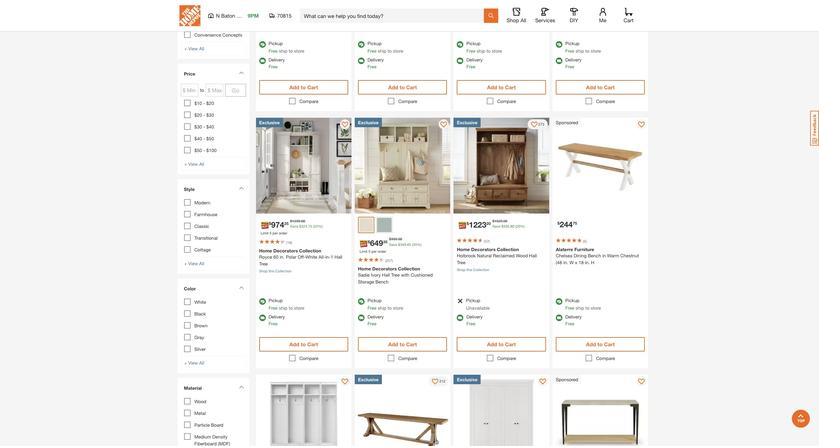 Task type: locate. For each thing, give the bounding box(es) containing it.
classic
[[195, 224, 209, 229]]

royce for 60
[[259, 254, 272, 260]]

order down $ 649 35 at the bottom left of page
[[378, 249, 386, 253]]

%) right 80
[[521, 224, 525, 228]]

medium
[[195, 434, 211, 440]]

0 vertical spatial limit
[[261, 231, 269, 235]]

1 horizontal spatial per
[[372, 249, 377, 253]]

+ view all link for modern
[[181, 257, 246, 271]]

1 vertical spatial x
[[575, 260, 578, 265]]

+ up color
[[184, 261, 187, 266]]

0 horizontal spatial 20
[[487, 221, 491, 226]]

caret icon image
[[239, 71, 244, 74], [239, 187, 244, 190], [239, 286, 244, 289], [239, 386, 244, 389]]

save for 974
[[290, 224, 298, 228]]

5 inside $ 999 . 00 save $ 349 . 65 ( 35 %) limit 5 per order
[[369, 249, 371, 253]]

decorators up polar
[[274, 248, 298, 253]]

+ up price
[[184, 46, 187, 51]]

$30 down $10 - $20 link
[[206, 112, 214, 118]]

00 up 324
[[301, 219, 305, 223]]

decorators inside home decorators collection sadie ivory hall tree with cushioned storage bench
[[373, 266, 397, 272]]

1
[[331, 254, 333, 260]]

+ view all link
[[181, 42, 246, 56], [181, 157, 246, 171], [181, 257, 246, 271], [181, 356, 246, 370]]

4 + view all link from the top
[[181, 356, 246, 370]]

all for brown
[[199, 360, 204, 366]]

80
[[511, 224, 515, 228]]

1 horizontal spatial wood
[[516, 253, 528, 258]]

3 - from the top
[[203, 124, 205, 130]]

0 horizontal spatial wood
[[195, 399, 206, 404]]

0 horizontal spatial 35
[[383, 239, 388, 244]]

257
[[386, 258, 392, 263]]

per down 649
[[372, 249, 377, 253]]

decorators inside home decorators collection royce black hall tree with bench and storage cubbies (79.25 in. w x 81.5 in. h)
[[471, 2, 496, 8]]

rouge
[[237, 12, 252, 19]]

exclusive for mansell white wood accent storage cabinet (78" h x 60" w) image
[[457, 377, 478, 383]]

save down the "999"
[[389, 242, 397, 247]]

caret icon image inside material link
[[239, 386, 244, 389]]

$ left 1299
[[269, 221, 271, 226]]

2 horizontal spatial %)
[[521, 224, 525, 228]]

collection for home decorators collection royce black hall tree with bench and storage cubbies (79.25 in. w x 81.5 in. h)
[[497, 2, 519, 8]]

0 vertical spatial with
[[503, 8, 512, 14]]

0 horizontal spatial order
[[279, 231, 287, 235]]

classic link
[[195, 224, 209, 229]]

this inside home decorators collection holbrook natural reclaimed wood hall tree shop this collection
[[467, 267, 473, 272]]

0 vertical spatial gray
[[585, 15, 594, 21]]

view down convenience
[[188, 46, 198, 51]]

caret icon image inside price link
[[239, 71, 244, 74]]

0 vertical spatial $50
[[206, 136, 214, 141]]

display image
[[441, 122, 447, 128], [432, 379, 439, 385], [540, 379, 546, 385], [639, 379, 645, 385]]

sadie
[[358, 272, 370, 278]]

color link
[[181, 282, 246, 297]]

1 horizontal spatial 25
[[314, 224, 318, 228]]

0 vertical spatial order
[[279, 231, 287, 235]]

- right $10
[[203, 100, 205, 106]]

in. inside furniture of america terraza 59 in. gray rectangle wood console table
[[579, 15, 583, 21]]

18 down "dining"
[[579, 260, 584, 265]]

649
[[370, 238, 383, 248]]

0 horizontal spatial $20
[[195, 112, 202, 118]]

$50 down $40 - $50 link
[[195, 148, 202, 153]]

view for modern
[[188, 261, 198, 266]]

1 horizontal spatial $20
[[206, 100, 214, 106]]

furniture up "dining"
[[575, 247, 595, 252]]

%) inside $ 999 . 00 save $ 349 . 65 ( 35 %) limit 5 per order
[[417, 242, 422, 247]]

exclusive for the sadie ivory hall tree with cushioned storage bench image
[[358, 120, 379, 125]]

display image
[[342, 122, 348, 128], [531, 122, 538, 128], [639, 122, 645, 128], [342, 379, 348, 385]]

2 horizontal spatial wood
[[618, 15, 630, 21]]

1 vertical spatial with
[[401, 272, 410, 278]]

collection up off-
[[299, 248, 321, 253]]

%) inside $ 1299 . 00 save $ 324 . 75 ( 25 %) limit 5 per order
[[318, 224, 323, 228]]

) up home decorators collection sadie ivory hall tree with cushioned storage bench
[[392, 258, 393, 263]]

0 horizontal spatial %)
[[318, 224, 323, 228]]

reclaimed
[[493, 253, 515, 258]]

0 horizontal spatial w
[[513, 15, 517, 21]]

5 for 974
[[270, 231, 272, 235]]

2 horizontal spatial bench
[[588, 253, 601, 258]]

00 inside $ 999 . 00 save $ 349 . 65 ( 35 %) limit 5 per order
[[398, 237, 402, 241]]

0 horizontal spatial royce
[[259, 254, 272, 260]]

1 horizontal spatial %)
[[417, 242, 422, 247]]

2 + from the top
[[184, 161, 187, 167]]

view for white
[[188, 360, 198, 366]]

exclusive for royce 60 in. polar off-white all-in-1 hall tree image
[[259, 120, 280, 125]]

royce for black
[[457, 8, 470, 14]]

bench inside home decorators collection sadie ivory hall tree with cushioned storage bench
[[376, 279, 389, 285]]

order down $ 974 25
[[279, 231, 287, 235]]

1 horizontal spatial w
[[570, 260, 574, 265]]

storage left cubbies
[[457, 15, 473, 21]]

royce 60 in. polar off-white all-in-1 hall tree image
[[256, 118, 352, 214]]

available for pickup image for royce 60 in. polar off-white all-in-1 hall tree image
[[259, 298, 266, 305]]

0 horizontal spatial $30
[[195, 124, 202, 130]]

0 horizontal spatial storage
[[358, 279, 374, 285]]

x down "dining"
[[575, 260, 578, 265]]

with inside home decorators collection royce black hall tree with bench and storage cubbies (79.25 in. w x 81.5 in. h)
[[503, 8, 512, 14]]

tree inside home decorators collection sadie ivory hall tree with cushioned storage bench
[[391, 272, 400, 278]]

home inside home decorators collection royce black hall tree with bench and storage cubbies (79.25 in. w x 81.5 in. h)
[[457, 2, 470, 8]]

mansell white wood accent storage cabinet (78" h x 60" w) image
[[454, 375, 550, 446]]

2 sponsored from the top
[[556, 377, 579, 383]]

decorators up natural
[[471, 247, 496, 252]]

available for pickup image for the sadie ivory hall tree with cushioned storage bench image
[[358, 298, 365, 305]]

1 horizontal spatial with
[[503, 8, 512, 14]]

save down 1529
[[493, 224, 501, 228]]

1 vertical spatial wood
[[516, 253, 528, 258]]

decorators up cubbies
[[471, 2, 496, 8]]

0 vertical spatial bench
[[513, 8, 526, 14]]

1 horizontal spatial order
[[378, 249, 386, 253]]

sponsored for grayson 50 in. natural beige rectangular stone console table image
[[556, 377, 579, 383]]

decorators inside home decorators collection royce 60 in. polar off-white all-in-1 hall tree shop this collection
[[274, 248, 298, 253]]

1 horizontal spatial 20
[[517, 224, 521, 228]]

4 - from the top
[[203, 136, 205, 141]]

3 + view all from the top
[[184, 261, 204, 266]]

1 horizontal spatial 35
[[413, 242, 417, 247]]

$ inside $ 244 75
[[558, 221, 560, 226]]

decorators inside home decorators collection holbrook natural reclaimed wood hall tree shop this collection
[[471, 247, 496, 252]]

all inside shop all button
[[521, 17, 527, 23]]

1 vertical spatial limit
[[360, 249, 368, 253]]

free
[[269, 48, 278, 54], [368, 48, 377, 54], [467, 48, 476, 54], [566, 48, 575, 54], [269, 64, 278, 69], [368, 64, 377, 69], [467, 64, 476, 69], [566, 64, 575, 69], [269, 305, 278, 311], [368, 305, 377, 311], [566, 305, 575, 311], [269, 321, 278, 327], [368, 321, 377, 327], [467, 321, 476, 327], [566, 321, 575, 327]]

save down 1299
[[290, 224, 298, 228]]

home inside home decorators collection royce 60 in. polar off-white all-in-1 hall tree shop this collection
[[259, 248, 272, 253]]

available shipping image
[[259, 58, 266, 64], [457, 58, 464, 64], [259, 315, 266, 321]]

2 vertical spatial wood
[[195, 399, 206, 404]]

5 - from the top
[[203, 148, 205, 153]]

holbrook
[[457, 253, 476, 258]]

) up natural
[[489, 239, 490, 243]]

diy
[[570, 17, 579, 23]]

0 horizontal spatial with
[[401, 272, 410, 278]]

( right 65 at the bottom of the page
[[412, 242, 413, 247]]

shop inside button
[[507, 17, 519, 23]]

in. right 59
[[579, 15, 583, 21]]

view down $50 - $100 in the top of the page
[[188, 161, 198, 167]]

$ up alaterre
[[558, 221, 560, 226]]

this
[[269, 12, 275, 16], [467, 267, 473, 272], [269, 269, 275, 273]]

limit inside $ 999 . 00 save $ 349 . 65 ( 35 %) limit 5 per order
[[360, 249, 368, 253]]

with for cushioned
[[401, 272, 410, 278]]

$40 down $30 - $40 link
[[195, 136, 202, 141]]

modern
[[195, 200, 210, 206]]

pickup
[[269, 41, 283, 46], [368, 41, 382, 46], [467, 41, 481, 46], [566, 41, 580, 46], [269, 298, 283, 303], [368, 298, 382, 303], [466, 298, 481, 303], [566, 298, 580, 303]]

2 horizontal spatial available for pickup image
[[457, 41, 464, 48]]

0 horizontal spatial black
[[195, 311, 206, 317]]

polar
[[286, 254, 297, 260]]

0 horizontal spatial 25
[[284, 221, 289, 226]]

black down white link
[[195, 311, 206, 317]]

0 horizontal spatial $50
[[195, 148, 202, 153]]

dining
[[574, 253, 587, 258]]

( right 324
[[313, 224, 314, 228]]

me
[[600, 17, 607, 23]]

2 vertical spatial 5
[[369, 249, 371, 253]]

delivery
[[269, 57, 285, 63], [368, 57, 384, 63], [467, 57, 483, 63], [566, 57, 582, 63], [269, 314, 285, 320], [368, 314, 384, 320], [467, 314, 483, 320], [566, 314, 582, 320]]

2 - from the top
[[203, 112, 205, 118]]

4 caret icon image from the top
[[239, 386, 244, 389]]

0 horizontal spatial 75
[[308, 224, 312, 228]]

00 inside $ 1299 . 00 save $ 324 . 75 ( 25 %) limit 5 per order
[[301, 219, 305, 223]]

%) right 324
[[318, 224, 323, 228]]

save for 649
[[389, 242, 397, 247]]

0 vertical spatial furniture
[[556, 9, 576, 14]]

1 vertical spatial royce
[[259, 254, 272, 260]]

bench up shop all
[[513, 8, 526, 14]]

display image inside 273 dropdown button
[[531, 122, 538, 128]]

- for $20
[[203, 112, 205, 118]]

$20 right $10
[[206, 100, 214, 106]]

limit inside $ 1299 . 00 save $ 324 . 75 ( 25 %) limit 5 per order
[[261, 231, 269, 235]]

$
[[290, 219, 292, 223], [493, 219, 495, 223], [558, 221, 560, 226], [269, 221, 271, 226], [467, 221, 469, 226], [299, 224, 301, 228], [502, 224, 504, 228], [389, 237, 391, 241], [368, 239, 370, 244], [398, 242, 400, 247]]

) up polar
[[291, 240, 292, 245]]

silver link
[[195, 347, 206, 352]]

3 + view all link from the top
[[181, 257, 246, 271]]

0 vertical spatial 18
[[287, 240, 291, 245]]

$ right $ 649 35 at the bottom left of page
[[389, 237, 391, 241]]

1223
[[469, 220, 487, 229]]

( inside $ 1529 . 00 save $ 305 . 80 ( 20 %)
[[516, 224, 517, 228]]

cushioned
[[411, 272, 433, 278]]

) up "dining"
[[586, 239, 587, 243]]

view down silver link on the left bottom of page
[[188, 360, 198, 366]]

$ left 65 at the bottom of the page
[[398, 242, 400, 247]]

decorators for ivory
[[373, 266, 397, 272]]

1 horizontal spatial white
[[306, 254, 318, 260]]

gray down "america"
[[585, 15, 594, 21]]

+ view all down cottage link on the bottom left
[[184, 261, 204, 266]]

add to cart
[[290, 84, 318, 90], [389, 84, 417, 90], [487, 84, 516, 90], [586, 84, 615, 90], [290, 341, 318, 347], [389, 341, 417, 347], [487, 341, 516, 347], [586, 341, 615, 347]]

5 down 649
[[369, 249, 371, 253]]

compare
[[300, 99, 319, 104], [399, 99, 418, 104], [498, 99, 517, 104], [597, 99, 616, 104], [300, 356, 319, 361], [399, 356, 418, 361], [498, 356, 517, 361], [597, 356, 616, 361]]

$ for 244
[[558, 221, 560, 226]]

$40 up the $40 - $50
[[206, 124, 214, 130]]

per inside $ 1299 . 00 save $ 324 . 75 ( 25 %) limit 5 per order
[[273, 231, 278, 235]]

974
[[271, 220, 284, 229]]

%)
[[318, 224, 323, 228], [521, 224, 525, 228], [417, 242, 422, 247]]

home decorators collection holbrook natural reclaimed wood hall tree shop this collection
[[457, 247, 537, 272]]

1 caret icon image from the top
[[239, 71, 244, 74]]

- for $10
[[203, 100, 205, 106]]

hall
[[484, 8, 492, 14], [529, 253, 537, 258], [335, 254, 343, 260], [382, 272, 390, 278]]

( 5 )
[[583, 239, 587, 243]]

$10 - $20 link
[[195, 100, 214, 106]]

0 vertical spatial black
[[472, 8, 483, 14]]

caret icon image inside style link
[[239, 187, 244, 190]]

(
[[313, 224, 314, 228], [516, 224, 517, 228], [484, 239, 485, 243], [583, 239, 584, 243], [286, 240, 287, 245], [412, 242, 413, 247], [385, 258, 386, 263]]

gray up the silver
[[195, 335, 204, 340]]

1 horizontal spatial gray
[[585, 15, 594, 21]]

4 view from the top
[[188, 360, 198, 366]]

all down convenience
[[199, 46, 204, 51]]

collection down natural
[[474, 267, 490, 272]]

convenience concepts link
[[195, 32, 242, 38]]

1 horizontal spatial $30
[[206, 112, 214, 118]]

grayson 50 in. natural beige rectangular stone console table image
[[553, 375, 649, 446]]

- up the $40 - $50
[[203, 124, 205, 130]]

0 horizontal spatial 5
[[270, 231, 272, 235]]

collection inside home decorators collection royce black hall tree with bench and storage cubbies (79.25 in. w x 81.5 in. h)
[[497, 2, 519, 8]]

$20 - $30
[[195, 112, 214, 118]]

75 right 324
[[308, 224, 312, 228]]

in. right 60
[[280, 254, 285, 260]]

available shipping image for "chelsea dining bench in warm chestnut (48 in. w x 18 in. h" image
[[556, 315, 563, 321]]

furniture
[[556, 9, 576, 14], [575, 247, 595, 252]]

available for pickup image
[[259, 41, 266, 48], [358, 41, 365, 48], [556, 41, 563, 48], [556, 298, 563, 305]]

1 vertical spatial order
[[378, 249, 386, 253]]

+ up material
[[184, 360, 187, 366]]

available for pickup image
[[457, 41, 464, 48], [259, 298, 266, 305], [358, 298, 365, 305]]

display image inside 212 dropdown button
[[432, 379, 439, 385]]

save inside $ 999 . 00 save $ 349 . 65 ( 35 %) limit 5 per order
[[389, 242, 397, 247]]

wood up metal on the bottom left of page
[[195, 399, 206, 404]]

to
[[289, 48, 293, 54], [388, 48, 392, 54], [487, 48, 491, 54], [586, 48, 590, 54], [301, 84, 306, 90], [400, 84, 405, 90], [499, 84, 504, 90], [598, 84, 603, 90], [200, 87, 204, 93], [289, 305, 293, 311], [388, 305, 392, 311], [586, 305, 590, 311], [301, 341, 306, 347], [400, 341, 405, 347], [499, 341, 504, 347], [598, 341, 603, 347]]

caret icon image for color
[[239, 286, 244, 289]]

1 vertical spatial storage
[[358, 279, 374, 285]]

1 vertical spatial w
[[570, 260, 574, 265]]

bench down ivory
[[376, 279, 389, 285]]

decorators down ( 257 )
[[373, 266, 397, 272]]

0 vertical spatial 5
[[270, 231, 272, 235]]

$30 up the $40 - $50
[[195, 124, 202, 130]]

royce inside home decorators collection royce black hall tree with bench and storage cubbies (79.25 in. w x 81.5 in. h)
[[457, 8, 470, 14]]

this down holbrook at the bottom right of the page
[[467, 267, 473, 272]]

0 horizontal spatial 18
[[287, 240, 291, 245]]

exclusive
[[259, 120, 280, 125], [358, 120, 379, 125], [457, 120, 478, 125], [358, 377, 379, 383], [457, 377, 478, 383]]

hall right reclaimed
[[529, 253, 537, 258]]

4 + view all from the top
[[184, 360, 204, 366]]

storage down sadie
[[358, 279, 374, 285]]

0 vertical spatial wood
[[618, 15, 630, 21]]

324
[[301, 224, 307, 228]]

1 vertical spatial per
[[372, 249, 377, 253]]

1 sponsored from the top
[[556, 120, 579, 125]]

0 horizontal spatial per
[[273, 231, 278, 235]]

%) right 65 at the bottom of the page
[[417, 242, 422, 247]]

1 vertical spatial 18
[[579, 260, 584, 265]]

$40
[[206, 124, 214, 130], [195, 136, 202, 141]]

) for ( 257 )
[[392, 258, 393, 263]]

available shipping image for the sadie ivory hall tree with cushioned storage bench image
[[358, 315, 365, 321]]

0 horizontal spatial available for pickup image
[[259, 298, 266, 305]]

1 horizontal spatial available for pickup image
[[358, 298, 365, 305]]

home inside home decorators collection sadie ivory hall tree with cushioned storage bench
[[358, 266, 371, 272]]

4 + from the top
[[184, 360, 187, 366]]

gray link
[[195, 335, 204, 340]]

- down $10 - $20 link
[[203, 112, 205, 118]]

$ 1299 . 00 save $ 324 . 75 ( 25 %) limit 5 per order
[[261, 219, 323, 235]]

silver
[[195, 347, 206, 352]]

collection
[[497, 2, 519, 8], [276, 12, 292, 16], [497, 247, 519, 252], [299, 248, 321, 253], [398, 266, 420, 272], [474, 267, 490, 272], [276, 269, 292, 273]]

all down $50 - $100 in the top of the page
[[199, 161, 204, 167]]

this inside home decorators collection royce 60 in. polar off-white all-in-1 hall tree shop this collection
[[269, 269, 275, 273]]

) for ( 57 )
[[489, 239, 490, 243]]

medium density fiberboard (mdf) link
[[195, 434, 230, 446]]

x left 81.5
[[519, 15, 521, 21]]

25 right 324
[[314, 224, 318, 228]]

royce inside home decorators collection royce 60 in. polar off-white all-in-1 hall tree shop this collection
[[259, 254, 272, 260]]

00 up 305
[[504, 219, 508, 223]]

35 inside $ 999 . 00 save $ 349 . 65 ( 35 %) limit 5 per order
[[413, 242, 417, 247]]

+ view all link down convenience concepts link
[[181, 42, 246, 56]]

0 vertical spatial w
[[513, 15, 517, 21]]

all
[[521, 17, 527, 23], [199, 46, 204, 51], [199, 161, 204, 167], [199, 261, 204, 266], [199, 360, 204, 366]]

1 vertical spatial black
[[195, 311, 206, 317]]

1 vertical spatial sponsored
[[556, 377, 579, 383]]

3 + from the top
[[184, 261, 187, 266]]

home inside home decorators collection holbrook natural reclaimed wood hall tree shop this collection
[[457, 247, 470, 252]]

collection right 9pm
[[276, 12, 292, 16]]

1 horizontal spatial 75
[[573, 221, 578, 226]]

the home depot logo image
[[179, 5, 200, 26]]

2 horizontal spatial 00
[[504, 219, 508, 223]]

1 horizontal spatial royce
[[457, 8, 470, 14]]

$ for 1299
[[290, 219, 292, 223]]

20
[[487, 221, 491, 226], [517, 224, 521, 228]]

1 vertical spatial $30
[[195, 124, 202, 130]]

0 vertical spatial sponsored
[[556, 120, 579, 125]]

35 right 65 at the bottom of the page
[[413, 242, 417, 247]]

shop this collection link for 1223
[[457, 267, 490, 272]]

tree inside home decorators collection royce black hall tree with bench and storage cubbies (79.25 in. w x 81.5 in. h)
[[493, 8, 502, 14]]

1 horizontal spatial limit
[[360, 249, 368, 253]]

+ view all link down the silver
[[181, 356, 246, 370]]

0 horizontal spatial x
[[519, 15, 521, 21]]

white link
[[195, 299, 206, 305]]

20 left 1529
[[487, 221, 491, 226]]

ship
[[279, 48, 288, 54], [378, 48, 387, 54], [477, 48, 486, 54], [576, 48, 585, 54], [279, 305, 288, 311], [378, 305, 387, 311], [576, 305, 585, 311]]

1 vertical spatial $40
[[195, 136, 202, 141]]

w down chelsea on the bottom right of page
[[570, 260, 574, 265]]

shop this collection link
[[259, 12, 292, 16], [457, 267, 490, 272], [259, 269, 292, 273]]

5 up "dining"
[[584, 239, 586, 243]]

caret icon image inside color link
[[239, 286, 244, 289]]

1 + from the top
[[184, 46, 187, 51]]

+ view all link down $100
[[181, 157, 246, 171]]

$ for 1529
[[493, 219, 495, 223]]

1 horizontal spatial storage
[[457, 15, 473, 21]]

wood inside home decorators collection holbrook natural reclaimed wood hall tree shop this collection
[[516, 253, 528, 258]]

$ down ivory icon
[[368, 239, 370, 244]]

all for classic
[[199, 261, 204, 266]]

0 horizontal spatial 00
[[301, 219, 305, 223]]

-
[[203, 100, 205, 106], [203, 112, 205, 118], [203, 124, 205, 130], [203, 136, 205, 141], [203, 148, 205, 153]]

shop all
[[507, 17, 527, 23]]

- for $50
[[203, 148, 205, 153]]

white up black link
[[195, 299, 206, 305]]

( 18 )
[[286, 240, 292, 245]]

0 horizontal spatial limit
[[261, 231, 269, 235]]

$ right $ 1223 20
[[493, 219, 495, 223]]

+ view all down $50 - $100 in the top of the page
[[184, 161, 204, 167]]

delivery free
[[269, 57, 285, 69], [368, 57, 384, 69], [467, 57, 483, 69], [566, 57, 582, 69], [269, 314, 285, 327], [368, 314, 384, 327], [467, 314, 483, 327], [566, 314, 582, 327]]

( right 80
[[516, 224, 517, 228]]

18 inside the alaterre furniture chelsea dining bench in warm chestnut (48 in. w x 18 in. h
[[579, 260, 584, 265]]

decorators for black
[[471, 2, 496, 8]]

collection up shop all button
[[497, 2, 519, 8]]

order inside $ 999 . 00 save $ 349 . 65 ( 35 %) limit 5 per order
[[378, 249, 386, 253]]

wood right reclaimed
[[516, 253, 528, 258]]

3 view from the top
[[188, 261, 198, 266]]

2 caret icon image from the top
[[239, 187, 244, 190]]

1 vertical spatial gray
[[195, 335, 204, 340]]

particle board link
[[195, 422, 224, 428]]

)
[[489, 239, 490, 243], [586, 239, 587, 243], [291, 240, 292, 245], [392, 258, 393, 263]]

2 vertical spatial bench
[[376, 279, 389, 285]]

collection inside home decorators collection sadie ivory hall tree with cushioned storage bench
[[398, 266, 420, 272]]

material link
[[181, 382, 246, 397]]

decorators for natural
[[471, 247, 496, 252]]

0 horizontal spatial save
[[290, 224, 298, 228]]

collection for home decorators collection holbrook natural reclaimed wood hall tree shop this collection
[[497, 247, 519, 252]]

per inside $ 999 . 00 save $ 349 . 65 ( 35 %) limit 5 per order
[[372, 249, 377, 253]]

$ inside $ 974 25
[[269, 221, 271, 226]]

view for safavieh
[[188, 46, 198, 51]]

1 + view all from the top
[[184, 46, 204, 51]]

with left cushioned on the bottom right of the page
[[401, 272, 410, 278]]

3 caret icon image from the top
[[239, 286, 244, 289]]

25 inside $ 974 25
[[284, 221, 289, 226]]

1 - from the top
[[203, 100, 205, 106]]

entryway white narrow hall tree (set of 4) image
[[256, 375, 352, 446]]

0 vertical spatial storage
[[457, 15, 473, 21]]

home decorators collection royce black hall tree with bench and storage cubbies (79.25 in. w x 81.5 in. h)
[[457, 2, 543, 21]]

price
[[184, 71, 195, 77]]

available shipping image
[[358, 58, 365, 64], [556, 58, 563, 64], [358, 315, 365, 321], [457, 315, 464, 321], [556, 315, 563, 321]]

1 horizontal spatial x
[[575, 260, 578, 265]]

per
[[273, 231, 278, 235], [372, 249, 377, 253]]

+ view all down silver link on the left bottom of page
[[184, 360, 204, 366]]

0 horizontal spatial bench
[[376, 279, 389, 285]]

0 vertical spatial $40
[[206, 124, 214, 130]]

%) inside $ 1529 . 00 save $ 305 . 80 ( 20 %)
[[521, 224, 525, 228]]

bench inside the alaterre furniture chelsea dining bench in warm chestnut (48 in. w x 18 in. h
[[588, 253, 601, 258]]

20 inside $ 1529 . 00 save $ 305 . 80 ( 20 %)
[[517, 224, 521, 228]]

baton
[[221, 12, 235, 19]]

$50 up $100
[[206, 136, 214, 141]]

$ left 1529
[[467, 221, 469, 226]]

35 inside $ 649 35
[[383, 239, 388, 244]]

1 view from the top
[[188, 46, 198, 51]]

collection for shop this collection
[[276, 12, 292, 16]]

collection up cushioned on the bottom right of the page
[[398, 266, 420, 272]]

- left $100
[[203, 148, 205, 153]]

order inside $ 1299 . 00 save $ 324 . 75 ( 25 %) limit 5 per order
[[279, 231, 287, 235]]

x inside the alaterre furniture chelsea dining bench in warm chestnut (48 in. w x 18 in. h
[[575, 260, 578, 265]]

75
[[573, 221, 578, 226], [308, 224, 312, 228]]

75 inside $ 1299 . 00 save $ 324 . 75 ( 25 %) limit 5 per order
[[308, 224, 312, 228]]

75 inside $ 244 75
[[573, 221, 578, 226]]

25 left 1299
[[284, 221, 289, 226]]

1 horizontal spatial save
[[389, 242, 397, 247]]

2 horizontal spatial save
[[493, 224, 501, 228]]

1 horizontal spatial black
[[472, 8, 483, 14]]

1 horizontal spatial $40
[[206, 124, 214, 130]]

$ inside $ 1223 20
[[467, 221, 469, 226]]

shop this collection
[[259, 12, 292, 16]]

20 right 80
[[517, 224, 521, 228]]

25
[[284, 221, 289, 226], [314, 224, 318, 228]]

wood link
[[195, 399, 206, 404]]

$ for 974
[[269, 221, 271, 226]]

save inside $ 1299 . 00 save $ 324 . 75 ( 25 %) limit 5 per order
[[290, 224, 298, 228]]

1 + view all link from the top
[[181, 42, 246, 56]]

price-range-upperBound telephone field
[[206, 84, 223, 97]]

5 down "974"
[[270, 231, 272, 235]]

$50 - $100
[[195, 148, 217, 153]]

+ up style
[[184, 161, 187, 167]]

ivory image
[[360, 218, 373, 232]]

with inside home decorators collection sadie ivory hall tree with cushioned storage bench
[[401, 272, 410, 278]]

all-
[[319, 254, 326, 260]]

chelsea dining bench in warm chestnut (48 in. w x 18 in. h image
[[553, 118, 649, 214]]

limit
[[261, 231, 269, 235], [360, 249, 368, 253]]

0 vertical spatial white
[[306, 254, 318, 260]]

5 inside $ 1299 . 00 save $ 324 . 75 ( 25 %) limit 5 per order
[[270, 231, 272, 235]]

0 vertical spatial $30
[[206, 112, 214, 118]]

) for ( 5 )
[[586, 239, 587, 243]]

furniture inside the alaterre furniture chelsea dining bench in warm chestnut (48 in. w x 18 in. h
[[575, 247, 595, 252]]

1 horizontal spatial 00
[[398, 237, 402, 241]]

1 vertical spatial $20
[[195, 112, 202, 118]]

furniture inside furniture of america terraza 59 in. gray rectangle wood console table
[[556, 9, 576, 14]]

(79.25
[[493, 15, 506, 21]]

in. left h
[[585, 260, 590, 265]]

order for 649
[[378, 249, 386, 253]]

$20 down $10
[[195, 112, 202, 118]]

1 horizontal spatial 5
[[369, 249, 371, 253]]

$50
[[206, 136, 214, 141], [195, 148, 202, 153]]

0 vertical spatial x
[[519, 15, 521, 21]]

35 left the "999"
[[383, 239, 388, 244]]

1 horizontal spatial bench
[[513, 8, 526, 14]]

0 horizontal spatial white
[[195, 299, 206, 305]]

$ inside $ 649 35
[[368, 239, 370, 244]]

00 right the "999"
[[398, 237, 402, 241]]



Task type: describe. For each thing, give the bounding box(es) containing it.
board
[[211, 422, 224, 428]]

$ for 999
[[389, 237, 391, 241]]

price link
[[181, 67, 246, 82]]

$ 974 25
[[269, 220, 289, 229]]

of
[[577, 9, 582, 14]]

1 vertical spatial 5
[[584, 239, 586, 243]]

price-range-lowerBound telephone field
[[181, 84, 198, 97]]

pickup unavailable
[[466, 298, 490, 311]]

metal link
[[195, 411, 206, 416]]

+ for white
[[184, 360, 187, 366]]

+ for modern
[[184, 261, 187, 266]]

exclusive for aberwood patina oak finish wood trestle dining bench (75 in. w x 18 in. h) 'image'
[[358, 377, 379, 383]]

9pm
[[248, 12, 259, 19]]

convenience
[[195, 32, 221, 38]]

ivory
[[371, 272, 381, 278]]

display image for mansell white wood accent storage cabinet (78" h x 60" w) image
[[540, 379, 546, 385]]

w inside the alaterre furniture chelsea dining bench in warm chestnut (48 in. w x 18 in. h
[[570, 260, 574, 265]]

brown link
[[195, 323, 208, 329]]

table
[[574, 22, 585, 28]]

( down $ 999 . 00 save $ 349 . 65 ( 35 %) limit 5 per order
[[385, 258, 386, 263]]

305
[[504, 224, 510, 228]]

( inside $ 1299 . 00 save $ 324 . 75 ( 25 %) limit 5 per order
[[313, 224, 314, 228]]

furniture of america terraza 59 in. gray rectangle wood console table
[[556, 9, 630, 28]]

2 view from the top
[[188, 161, 198, 167]]

999
[[391, 237, 397, 241]]

1299
[[292, 219, 300, 223]]

( inside $ 999 . 00 save $ 349 . 65 ( 35 %) limit 5 per order
[[412, 242, 413, 247]]

%) for 974
[[318, 224, 323, 228]]

$ for 649
[[368, 239, 370, 244]]

limit for 974
[[261, 231, 269, 235]]

home for home decorators collection royce 60 in. polar off-white all-in-1 hall tree shop this collection
[[259, 248, 272, 253]]

in. right (79.25 on the top right of the page
[[507, 15, 512, 21]]

+ view all for white
[[184, 360, 204, 366]]

safavieh link
[[195, 9, 216, 14]]

metal
[[195, 411, 206, 416]]

$ 649 35
[[368, 238, 388, 248]]

1529
[[495, 219, 503, 223]]

black inside home decorators collection royce black hall tree with bench and storage cubbies (79.25 in. w x 81.5 in. h)
[[472, 8, 483, 14]]

$40 - $50 link
[[195, 136, 214, 141]]

shop inside home decorators collection royce 60 in. polar off-white all-in-1 hall tree shop this collection
[[259, 269, 268, 273]]

home decorators collection sadie ivory hall tree with cushioned storage bench
[[358, 266, 433, 285]]

hall inside home decorators collection sadie ivory hall tree with cushioned storage bench
[[382, 272, 390, 278]]

0 vertical spatial $20
[[206, 100, 214, 106]]

order for 974
[[279, 231, 287, 235]]

) for ( 18 )
[[291, 240, 292, 245]]

0 horizontal spatial $40
[[195, 136, 202, 141]]

$30 - $40 link
[[195, 124, 214, 130]]

shop this collection link for 974
[[259, 269, 292, 273]]

decorators for 60
[[274, 248, 298, 253]]

(48
[[556, 260, 563, 265]]

shop this collection link right 9pm
[[259, 12, 292, 16]]

exclusive for holbrook natural reclaimed wood hall tree image
[[457, 120, 478, 125]]

2 + view all link from the top
[[181, 157, 246, 171]]

warm
[[608, 253, 620, 258]]

density
[[212, 434, 228, 440]]

00 for 649
[[398, 237, 402, 241]]

hall inside home decorators collection holbrook natural reclaimed wood hall tree shop this collection
[[529, 253, 537, 258]]

per for 974
[[273, 231, 278, 235]]

20 inside $ 1223 20
[[487, 221, 491, 226]]

limited stock for pickup image
[[457, 298, 463, 304]]

shop inside home decorators collection holbrook natural reclaimed wood hall tree shop this collection
[[457, 267, 466, 272]]

x inside home decorators collection royce black hall tree with bench and storage cubbies (79.25 in. w x 81.5 in. h)
[[519, 15, 521, 21]]

style
[[184, 187, 195, 192]]

cubbies
[[475, 15, 492, 21]]

81.5
[[522, 15, 531, 21]]

1 vertical spatial white
[[195, 299, 206, 305]]

caret icon image for style
[[239, 187, 244, 190]]

$ down 1529
[[502, 224, 504, 228]]

$ 1529 . 00 save $ 305 . 80 ( 20 %)
[[493, 219, 525, 228]]

this left 70815
[[269, 12, 275, 16]]

style link
[[181, 183, 246, 198]]

00 for 974
[[301, 219, 305, 223]]

$ for 1223
[[467, 221, 469, 226]]

n
[[216, 12, 220, 19]]

hall inside home decorators collection royce black hall tree with bench and storage cubbies (79.25 in. w x 81.5 in. h)
[[484, 8, 492, 14]]

home for home decorators collection sadie ivory hall tree with cushioned storage bench
[[358, 266, 371, 272]]

go
[[232, 87, 240, 94]]

1 vertical spatial $50
[[195, 148, 202, 153]]

$30 - $40
[[195, 124, 214, 130]]

diy button
[[564, 8, 585, 24]]

( up polar
[[286, 240, 287, 245]]

safavieh
[[195, 9, 216, 14]]

services button
[[535, 8, 556, 24]]

transitional
[[195, 235, 218, 241]]

brown
[[195, 323, 208, 329]]

273
[[539, 122, 545, 126]]

5 for 649
[[369, 249, 371, 253]]

+ view all link for safavieh
[[181, 42, 246, 56]]

57
[[485, 239, 489, 243]]

60
[[274, 254, 279, 260]]

alaterre
[[556, 247, 574, 252]]

collection down 60
[[276, 269, 292, 273]]

( up natural
[[484, 239, 485, 243]]

in. right (48
[[564, 260, 569, 265]]

antique green image
[[377, 218, 392, 232]]

What can we help you find today? search field
[[304, 9, 484, 23]]

caret icon image for material
[[239, 386, 244, 389]]

concepts
[[223, 32, 242, 38]]

unavailable
[[466, 305, 490, 311]]

1 horizontal spatial $50
[[206, 136, 214, 141]]

fiberboard
[[195, 441, 217, 446]]

me button
[[593, 8, 614, 24]]

2 + view all from the top
[[184, 161, 204, 167]]

benjara link
[[195, 20, 210, 26]]

convenience concepts
[[195, 32, 242, 38]]

sponsored for "chelsea dining bench in warm chestnut (48 in. w x 18 in. h" image
[[556, 120, 579, 125]]

0 horizontal spatial gray
[[195, 335, 204, 340]]

wood inside furniture of america terraza 59 in. gray rectangle wood console table
[[618, 15, 630, 21]]

( up "dining"
[[583, 239, 584, 243]]

aberwood patina oak finish wood trestle dining bench (75 in. w x 18 in. h) image
[[355, 375, 451, 446]]

limit for 649
[[360, 249, 368, 253]]

off-
[[298, 254, 306, 260]]

collection for home decorators collection sadie ivory hall tree with cushioned storage bench
[[398, 266, 420, 272]]

hall inside home decorators collection royce 60 in. polar off-white all-in-1 hall tree shop this collection
[[335, 254, 343, 260]]

with for bench
[[503, 8, 512, 14]]

modern link
[[195, 200, 210, 206]]

pickup inside pickup unavailable
[[466, 298, 481, 303]]

console
[[556, 22, 573, 28]]

available shipping image for holbrook natural reclaimed wood hall tree image
[[457, 315, 464, 321]]

212 button
[[429, 377, 449, 386]]

70815 button
[[269, 12, 292, 19]]

chestnut
[[621, 253, 639, 258]]

transitional link
[[195, 235, 218, 241]]

home for home decorators collection royce black hall tree with bench and storage cubbies (79.25 in. w x 81.5 in. h)
[[457, 2, 470, 8]]

in. inside home decorators collection royce 60 in. polar off-white all-in-1 hall tree shop this collection
[[280, 254, 285, 260]]

save inside $ 1529 . 00 save $ 305 . 80 ( 20 %)
[[493, 224, 501, 228]]

gray inside furniture of america terraza 59 in. gray rectangle wood console table
[[585, 15, 594, 21]]

+ for safavieh
[[184, 46, 187, 51]]

$10 - $20
[[195, 100, 214, 106]]

+ view all for modern
[[184, 261, 204, 266]]

sadie ivory hall tree with cushioned storage bench image
[[355, 118, 451, 214]]

70815
[[277, 12, 292, 19]]

caret icon image for price
[[239, 71, 244, 74]]

white inside home decorators collection royce 60 in. polar off-white all-in-1 hall tree shop this collection
[[306, 254, 318, 260]]

$ down 1299
[[299, 224, 301, 228]]

all for convenience concepts
[[199, 46, 204, 51]]

- for $40
[[203, 136, 205, 141]]

n baton rouge
[[216, 12, 252, 19]]

in-
[[326, 254, 331, 260]]

benjara
[[195, 20, 210, 26]]

%) for 649
[[417, 242, 422, 247]]

natural
[[477, 253, 492, 258]]

00 inside $ 1529 . 00 save $ 305 . 80 ( 20 %)
[[504, 219, 508, 223]]

display image for grayson 50 in. natural beige rectangular stone console table image
[[639, 379, 645, 385]]

tree inside home decorators collection royce 60 in. polar off-white all-in-1 hall tree shop this collection
[[259, 261, 268, 267]]

25 inside $ 1299 . 00 save $ 324 . 75 ( 25 %) limit 5 per order
[[314, 224, 318, 228]]

$40 - $50
[[195, 136, 214, 141]]

feedback link image
[[811, 111, 820, 146]]

bench inside home decorators collection royce black hall tree with bench and storage cubbies (79.25 in. w x 81.5 in. h)
[[513, 8, 526, 14]]

- for $30
[[203, 124, 205, 130]]

273 button
[[528, 119, 548, 129]]

holbrook natural reclaimed wood hall tree image
[[454, 118, 550, 214]]

+ view all link for white
[[181, 356, 246, 370]]

alaterre furniture chelsea dining bench in warm chestnut (48 in. w x 18 in. h
[[556, 247, 639, 265]]

storage inside home decorators collection royce black hall tree with bench and storage cubbies (79.25 in. w x 81.5 in. h)
[[457, 15, 473, 21]]

+ view all for safavieh
[[184, 46, 204, 51]]

(mdf)
[[218, 441, 230, 446]]

home for home decorators collection holbrook natural reclaimed wood hall tree shop this collection
[[457, 247, 470, 252]]

medium density fiberboard (mdf)
[[195, 434, 230, 446]]

shop all button
[[506, 8, 527, 24]]

65
[[407, 242, 411, 247]]

collection for home decorators collection royce 60 in. polar off-white all-in-1 hall tree shop this collection
[[299, 248, 321, 253]]

( 257 )
[[385, 258, 393, 263]]

cottage link
[[195, 247, 211, 253]]

$10
[[195, 100, 202, 106]]

h
[[592, 260, 595, 265]]

in
[[603, 253, 606, 258]]

cottage
[[195, 247, 211, 253]]

tree inside home decorators collection holbrook natural reclaimed wood hall tree shop this collection
[[457, 260, 466, 265]]

244
[[560, 220, 573, 229]]

in. left h)
[[532, 15, 537, 21]]

storage inside home decorators collection sadie ivory hall tree with cushioned storage bench
[[358, 279, 374, 285]]

w inside home decorators collection royce black hall tree with bench and storage cubbies (79.25 in. w x 81.5 in. h)
[[513, 15, 517, 21]]

$ 244 75
[[558, 220, 578, 229]]

$20 - $30 link
[[195, 112, 214, 118]]

per for 649
[[372, 249, 377, 253]]

display image for the sadie ivory hall tree with cushioned storage bench image
[[441, 122, 447, 128]]



Task type: vqa. For each thing, say whether or not it's contained in the screenshot.
Black 'Link'
yes



